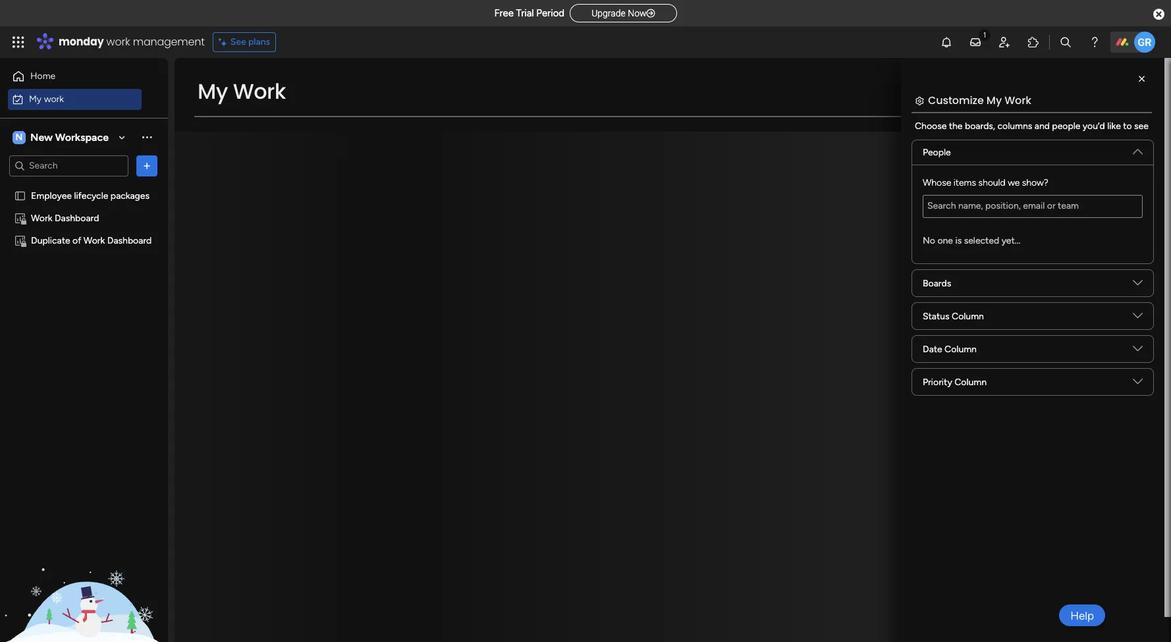 Task type: locate. For each thing, give the bounding box(es) containing it.
select product image
[[12, 36, 25, 49]]

columns
[[998, 121, 1033, 132]]

my inside my work button
[[29, 93, 42, 104]]

list box
[[0, 182, 168, 430]]

n
[[16, 131, 23, 143]]

1 vertical spatial dapulse dropdown down arrow image
[[1133, 311, 1143, 326]]

of
[[73, 235, 81, 246]]

status column
[[923, 311, 984, 322]]

date column
[[923, 344, 977, 355]]

Search in workspace field
[[28, 158, 110, 173]]

invite members image
[[998, 36, 1012, 49]]

private dashboard image left duplicate
[[14, 234, 26, 247]]

work inside main content
[[1005, 93, 1032, 108]]

column right the priority
[[955, 377, 987, 388]]

work dashboard
[[31, 213, 99, 224]]

help button
[[1060, 605, 1106, 627]]

no
[[923, 235, 936, 246]]

choose
[[915, 121, 947, 132]]

my inside 'customize my work' main content
[[987, 93, 1002, 108]]

like
[[1108, 121, 1121, 132]]

0 vertical spatial private dashboard image
[[14, 212, 26, 224]]

monday
[[59, 34, 104, 49]]

work up the 'columns'
[[1005, 93, 1032, 108]]

dashboard down packages
[[107, 235, 152, 246]]

none text field inside 'customize my work' main content
[[923, 195, 1143, 218]]

1 horizontal spatial work
[[106, 34, 130, 49]]

customize my work
[[929, 93, 1032, 108]]

2 dapulse dropdown down arrow image from the top
[[1133, 344, 1143, 359]]

2 vertical spatial column
[[955, 377, 987, 388]]

1 vertical spatial dapulse dropdown down arrow image
[[1133, 344, 1143, 359]]

2 dapulse dropdown down arrow image from the top
[[1133, 311, 1143, 326]]

1 horizontal spatial my
[[198, 76, 228, 106]]

packages
[[111, 190, 150, 201]]

notifications image
[[940, 36, 954, 49]]

1 private dashboard image from the top
[[14, 212, 26, 224]]

id: 302390365
[[1076, 618, 1137, 629]]

whose items should we show?
[[923, 177, 1049, 188]]

id:
[[1076, 618, 1087, 629]]

my down see plans button
[[198, 76, 228, 106]]

see plans
[[230, 36, 270, 47]]

now
[[628, 8, 647, 18]]

dapulse dropdown down arrow image for date column
[[1133, 344, 1143, 359]]

see
[[1135, 121, 1149, 132]]

column right date
[[945, 344, 977, 355]]

greg robinson image
[[1135, 32, 1156, 53]]

whose
[[923, 177, 952, 188]]

private dashboard image for work dashboard
[[14, 212, 26, 224]]

public board image
[[14, 189, 26, 202]]

help image
[[1089, 36, 1102, 49]]

0 vertical spatial column
[[952, 311, 984, 322]]

dapulse dropdown down arrow image
[[1133, 142, 1143, 157], [1133, 344, 1143, 359]]

upgrade now
[[592, 8, 647, 18]]

0 vertical spatial dapulse dropdown down arrow image
[[1133, 142, 1143, 157]]

1 horizontal spatial dashboard
[[107, 235, 152, 246]]

1 vertical spatial work
[[44, 93, 64, 104]]

2 private dashboard image from the top
[[14, 234, 26, 247]]

work
[[233, 76, 286, 106], [1005, 93, 1032, 108], [31, 213, 52, 224], [84, 235, 105, 246]]

priority
[[923, 377, 953, 388]]

column right the status
[[952, 311, 984, 322]]

lottie animation image
[[0, 509, 168, 643]]

work right "monday"
[[106, 34, 130, 49]]

2 vertical spatial dapulse dropdown down arrow image
[[1133, 377, 1143, 392]]

duplicate of work dashboard
[[31, 235, 152, 246]]

column
[[952, 311, 984, 322], [945, 344, 977, 355], [955, 377, 987, 388]]

0 horizontal spatial work
[[44, 93, 64, 104]]

work
[[106, 34, 130, 49], [44, 93, 64, 104]]

dapulse close image
[[1154, 8, 1165, 21]]

0 vertical spatial work
[[106, 34, 130, 49]]

2 horizontal spatial my
[[987, 93, 1002, 108]]

0 horizontal spatial my
[[29, 93, 42, 104]]

free trial period
[[495, 7, 565, 19]]

home
[[30, 71, 55, 82]]

selected
[[965, 235, 1000, 246]]

dashboard up of
[[55, 213, 99, 224]]

1 vertical spatial private dashboard image
[[14, 234, 26, 247]]

work right of
[[84, 235, 105, 246]]

trial
[[516, 7, 534, 19]]

new
[[30, 131, 53, 143]]

column for priority column
[[955, 377, 987, 388]]

new workspace
[[30, 131, 109, 143]]

work down home
[[44, 93, 64, 104]]

my for my work
[[198, 76, 228, 106]]

monday work management
[[59, 34, 205, 49]]

my
[[198, 76, 228, 106], [987, 93, 1002, 108], [29, 93, 42, 104]]

home button
[[8, 66, 142, 87]]

1 vertical spatial column
[[945, 344, 977, 355]]

upgrade now link
[[570, 4, 677, 22]]

we
[[1008, 177, 1020, 188]]

1 dapulse dropdown down arrow image from the top
[[1133, 142, 1143, 157]]

private dashboard image down the public board icon
[[14, 212, 26, 224]]

0 horizontal spatial dashboard
[[55, 213, 99, 224]]

3 dapulse dropdown down arrow image from the top
[[1133, 377, 1143, 392]]

private dashboard image
[[14, 212, 26, 224], [14, 234, 26, 247]]

1 dapulse dropdown down arrow image from the top
[[1133, 278, 1143, 293]]

0 vertical spatial dapulse dropdown down arrow image
[[1133, 278, 1143, 293]]

private dashboard image for duplicate of work dashboard
[[14, 234, 26, 247]]

my down home
[[29, 93, 42, 104]]

my work button
[[8, 89, 142, 110]]

employee
[[31, 190, 72, 201]]

dapulse dropdown down arrow image for status
[[1133, 311, 1143, 326]]

option
[[0, 184, 168, 186]]

dashboard
[[55, 213, 99, 224], [107, 235, 152, 246]]

my up boards,
[[987, 93, 1002, 108]]

work inside button
[[44, 93, 64, 104]]

workspace image
[[13, 130, 26, 145]]

see plans button
[[213, 32, 276, 52]]

None text field
[[923, 195, 1143, 218]]

work up duplicate
[[31, 213, 52, 224]]

people
[[923, 147, 951, 158]]

dapulse dropdown down arrow image
[[1133, 278, 1143, 293], [1133, 311, 1143, 326], [1133, 377, 1143, 392]]



Task type: vqa. For each thing, say whether or not it's contained in the screenshot.
Search name, position, email or team text field
yes



Task type: describe. For each thing, give the bounding box(es) containing it.
workspace options image
[[140, 131, 154, 144]]

and
[[1035, 121, 1050, 132]]

period
[[537, 7, 565, 19]]

customize
[[929, 93, 984, 108]]

list box containing employee lifecycle packages
[[0, 182, 168, 430]]

priority column
[[923, 377, 987, 388]]

upgrade
[[592, 8, 626, 18]]

dapulse dropdown down arrow image for priority
[[1133, 377, 1143, 392]]

column for date column
[[945, 344, 977, 355]]

my work
[[29, 93, 64, 104]]

items
[[954, 177, 977, 188]]

lifecycle
[[74, 190, 108, 201]]

date
[[923, 344, 943, 355]]

302390365
[[1090, 618, 1137, 629]]

work down plans at left top
[[233, 76, 286, 106]]

no one is selected yet...
[[923, 235, 1021, 246]]

the
[[949, 121, 963, 132]]

employee lifecycle packages
[[31, 190, 150, 201]]

work for my
[[44, 93, 64, 104]]

help
[[1071, 609, 1095, 622]]

0 vertical spatial dashboard
[[55, 213, 99, 224]]

people
[[1053, 121, 1081, 132]]

free
[[495, 7, 514, 19]]

status
[[923, 311, 950, 322]]

you'd
[[1083, 121, 1106, 132]]

boards
[[923, 278, 952, 289]]

Search name, position, email or team text field
[[923, 195, 1143, 218]]

to
[[1124, 121, 1133, 132]]

my work
[[198, 76, 286, 106]]

see
[[230, 36, 246, 47]]

lottie animation element
[[0, 509, 168, 643]]

column for status column
[[952, 311, 984, 322]]

my for my work
[[29, 93, 42, 104]]

boards,
[[965, 121, 996, 132]]

duplicate
[[31, 235, 70, 246]]

apps image
[[1027, 36, 1041, 49]]

options image
[[140, 159, 154, 172]]

yet...
[[1002, 235, 1021, 246]]

show?
[[1023, 177, 1049, 188]]

choose the boards, columns and people you'd like to see
[[915, 121, 1149, 132]]

customize my work main content
[[175, 58, 1165, 643]]

workspace selection element
[[13, 129, 111, 145]]

workspace
[[55, 131, 109, 143]]

dapulse rightstroke image
[[647, 9, 655, 18]]

dapulse dropdown down arrow image for people
[[1133, 142, 1143, 157]]

search everything image
[[1060, 36, 1073, 49]]

should
[[979, 177, 1006, 188]]

plans
[[248, 36, 270, 47]]

is
[[956, 235, 962, 246]]

inbox image
[[969, 36, 983, 49]]

work for monday
[[106, 34, 130, 49]]

management
[[133, 34, 205, 49]]

1 image
[[979, 27, 991, 42]]

one
[[938, 235, 954, 246]]

1 vertical spatial dashboard
[[107, 235, 152, 246]]



